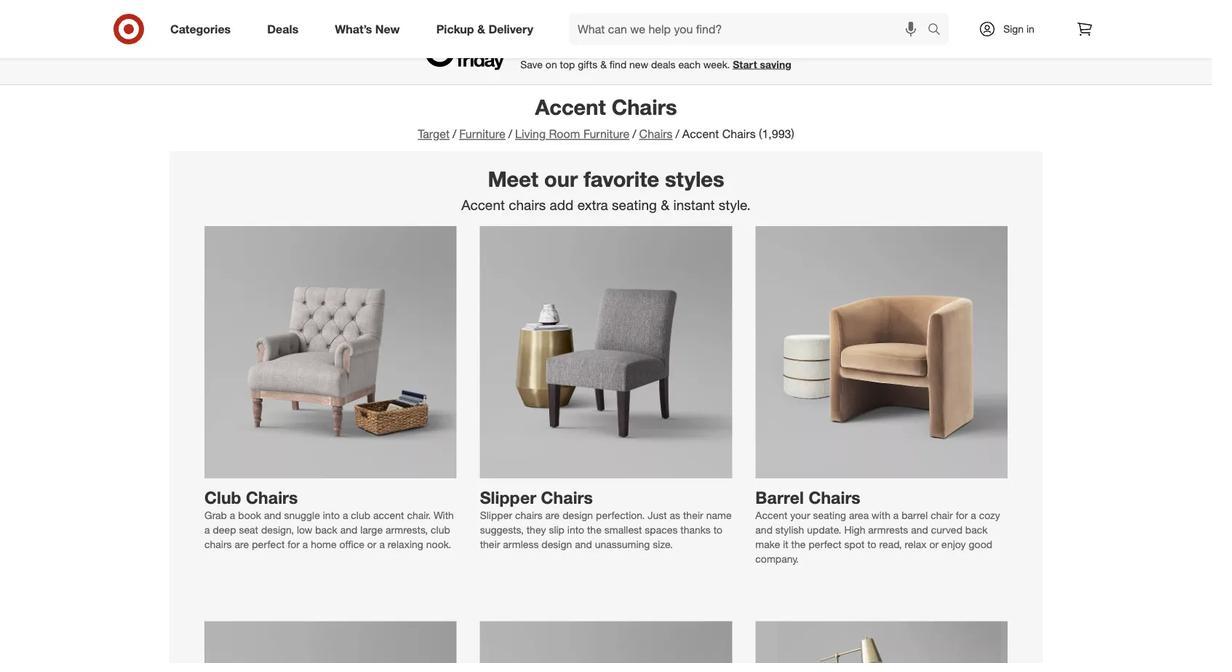 Task type: locate. For each thing, give the bounding box(es) containing it.
design up slip
[[563, 509, 593, 522]]

club up the large
[[351, 509, 370, 522]]

chairs up slip
[[541, 487, 593, 508]]

and inside slipper chairs slipper chairs are design perfection. just as their name suggests, they slip into the smallest spaces thanks to their armless design and unassuming size.
[[575, 538, 592, 551]]

0 horizontal spatial furniture
[[459, 127, 505, 141]]

are
[[545, 509, 560, 522], [235, 538, 249, 551]]

snuggle
[[284, 509, 320, 522]]

& right pickup
[[477, 22, 485, 36]]

for inside club chairs grab a book and snuggle into a club accent chair. with a deep seat design, low back and large armrests, club chairs are perfect for a home office or a relaxing nook.
[[288, 538, 300, 551]]

chairs for accent chairs
[[612, 94, 677, 120]]

2 or from the left
[[930, 538, 939, 551]]

furniture
[[459, 127, 505, 141], [583, 127, 630, 141]]

armless
[[503, 538, 539, 551]]

chairs for slipper chairs
[[541, 487, 593, 508]]

club
[[351, 509, 370, 522], [431, 524, 450, 536]]

0 horizontal spatial for
[[288, 538, 300, 551]]

seating
[[612, 197, 657, 213], [813, 509, 846, 522]]

&
[[477, 22, 485, 36], [600, 58, 607, 71], [661, 197, 670, 213]]

/ right the chairs link
[[676, 127, 680, 141]]

or right relax
[[930, 538, 939, 551]]

deals up start
[[716, 38, 753, 55]]

they
[[527, 524, 546, 536]]

0 horizontal spatial deals
[[267, 22, 299, 36]]

spaces
[[645, 524, 678, 536]]

1 furniture from the left
[[459, 127, 505, 141]]

deep
[[213, 524, 236, 536]]

smallest
[[604, 524, 642, 536]]

incredible
[[563, 38, 627, 55]]

& left find
[[600, 58, 607, 71]]

1 horizontal spatial their
[[683, 509, 703, 522]]

2 perfect from the left
[[809, 538, 842, 551]]

enjoy
[[942, 538, 966, 551]]

0 horizontal spatial are
[[235, 538, 249, 551]]

1 horizontal spatial back
[[965, 524, 988, 536]]

accent down barrel
[[756, 509, 788, 522]]

2 vertical spatial &
[[661, 197, 670, 213]]

and up office at the bottom of page
[[340, 524, 358, 536]]

armrests
[[868, 524, 908, 536]]

0 horizontal spatial into
[[323, 509, 340, 522]]

into inside club chairs grab a book and snuggle into a club accent chair. with a deep seat design, low back and large armrests, club chairs are perfect for a home office or a relaxing nook.
[[323, 509, 340, 522]]

barrel chairs accent your seating area with a barrel chair for a cozy and stylish update. high armrests and curved back make it the perfect spot to read, relax or enjoy good company.
[[756, 487, 1000, 565]]

deals inside score incredible black friday deals now save on top gifts & find new deals each week. start saving
[[716, 38, 753, 55]]

perfect down update.
[[809, 538, 842, 551]]

1 horizontal spatial the
[[791, 538, 806, 551]]

design down slip
[[542, 538, 572, 551]]

1 horizontal spatial furniture
[[583, 127, 630, 141]]

1 vertical spatial deals
[[716, 38, 753, 55]]

0 horizontal spatial seating
[[612, 197, 657, 213]]

to down the name
[[714, 524, 723, 536]]

1 vertical spatial for
[[288, 538, 300, 551]]

accent right the chairs link
[[682, 127, 719, 141]]

favorite
[[584, 166, 659, 192]]

0 vertical spatial for
[[956, 509, 968, 522]]

0 vertical spatial are
[[545, 509, 560, 522]]

or inside barrel chairs accent your seating area with a barrel chair for a cozy and stylish update. high armrests and curved back make it the perfect spot to read, relax or enjoy good company.
[[930, 538, 939, 551]]

0 horizontal spatial perfect
[[252, 538, 285, 551]]

deals left what's
[[267, 22, 299, 36]]

0 horizontal spatial back
[[315, 524, 337, 536]]

0 vertical spatial slipper
[[480, 487, 536, 508]]

0 vertical spatial the
[[587, 524, 602, 536]]

perfect down design,
[[252, 538, 285, 551]]

the right it
[[791, 538, 806, 551]]

pickup & delivery link
[[424, 13, 552, 45]]

2 slipper from the top
[[480, 509, 512, 522]]

the inside barrel chairs accent your seating area with a barrel chair for a cozy and stylish update. high armrests and curved back make it the perfect spot to read, relax or enjoy good company.
[[791, 538, 806, 551]]

chairs for club chairs
[[246, 487, 298, 508]]

2 / from the left
[[508, 127, 512, 141]]

0 horizontal spatial or
[[367, 538, 377, 551]]

the inside slipper chairs slipper chairs are design perfection. just as their name suggests, they slip into the smallest spaces thanks to their armless design and unassuming size.
[[587, 524, 602, 536]]

seating down favorite
[[612, 197, 657, 213]]

large
[[360, 524, 383, 536]]

and up the make
[[756, 524, 773, 536]]

are inside slipper chairs slipper chairs are design perfection. just as their name suggests, they slip into the smallest spaces thanks to their armless design and unassuming size.
[[545, 509, 560, 522]]

1 horizontal spatial are
[[545, 509, 560, 522]]

book
[[238, 509, 261, 522]]

furniture left living on the left top of the page
[[459, 127, 505, 141]]

on
[[546, 58, 557, 71]]

1 vertical spatial to
[[868, 538, 877, 551]]

0 vertical spatial into
[[323, 509, 340, 522]]

size.
[[653, 538, 673, 551]]

perfect
[[252, 538, 285, 551], [809, 538, 842, 551]]

for right chair
[[956, 509, 968, 522]]

accent inside barrel chairs accent your seating area with a barrel chair for a cozy and stylish update. high armrests and curved back make it the perfect spot to read, relax or enjoy good company.
[[756, 509, 788, 522]]

just
[[648, 509, 667, 522]]

/ left living on the left top of the page
[[508, 127, 512, 141]]

chairs link
[[639, 127, 673, 141]]

1 vertical spatial their
[[480, 538, 500, 551]]

a right with
[[893, 509, 899, 522]]

0 vertical spatial design
[[563, 509, 593, 522]]

chairs down deep
[[204, 538, 232, 551]]

back up home
[[315, 524, 337, 536]]

1 horizontal spatial for
[[956, 509, 968, 522]]

barrel
[[756, 487, 804, 508]]

into right slip
[[567, 524, 584, 536]]

0 vertical spatial club
[[351, 509, 370, 522]]

1 vertical spatial are
[[235, 538, 249, 551]]

and left unassuming in the bottom of the page
[[575, 538, 592, 551]]

1 horizontal spatial seating
[[813, 509, 846, 522]]

chairs inside barrel chairs accent your seating area with a barrel chair for a cozy and stylish update. high armrests and curved back make it the perfect spot to read, relax or enjoy good company.
[[809, 487, 861, 508]]

what's new link
[[323, 13, 418, 45]]

2 vertical spatial chairs
[[204, 538, 232, 551]]

top
[[560, 58, 575, 71]]

0 horizontal spatial the
[[587, 524, 602, 536]]

back inside barrel chairs accent your seating area with a barrel chair for a cozy and stylish update. high armrests and curved back make it the perfect spot to read, relax or enjoy good company.
[[965, 524, 988, 536]]

slipper
[[480, 487, 536, 508], [480, 509, 512, 522]]

1 vertical spatial &
[[600, 58, 607, 71]]

and up relax
[[911, 524, 928, 536]]

start
[[733, 58, 757, 71]]

chairs
[[612, 94, 677, 120], [639, 127, 673, 141], [722, 127, 756, 141], [246, 487, 298, 508], [541, 487, 593, 508], [809, 487, 861, 508]]

into inside slipper chairs slipper chairs are design perfection. just as their name suggests, they slip into the smallest spaces thanks to their armless design and unassuming size.
[[567, 524, 584, 536]]

update.
[[807, 524, 842, 536]]

1 slipper from the top
[[480, 487, 536, 508]]

in
[[1027, 23, 1035, 35]]

0 horizontal spatial to
[[714, 524, 723, 536]]

are up slip
[[545, 509, 560, 522]]

1 horizontal spatial deals
[[716, 38, 753, 55]]

and
[[264, 509, 281, 522], [340, 524, 358, 536], [756, 524, 773, 536], [911, 524, 928, 536], [575, 538, 592, 551]]

gifts
[[578, 58, 598, 71]]

delivery
[[489, 22, 533, 36]]

& left the instant
[[661, 197, 670, 213]]

sign
[[1004, 23, 1024, 35]]

1 vertical spatial into
[[567, 524, 584, 536]]

our
[[544, 166, 578, 192]]

0 vertical spatial &
[[477, 22, 485, 36]]

furniture link
[[459, 127, 505, 141]]

back
[[315, 524, 337, 536], [965, 524, 988, 536]]

furniture right room on the left top of page
[[583, 127, 630, 141]]

their up thanks on the bottom of page
[[683, 509, 703, 522]]

grab
[[204, 509, 227, 522]]

deals
[[651, 58, 676, 71]]

chairs up they
[[515, 509, 543, 522]]

seating up update.
[[813, 509, 846, 522]]

a up office at the bottom of page
[[343, 509, 348, 522]]

1 horizontal spatial to
[[868, 538, 877, 551]]

club up nook.
[[431, 524, 450, 536]]

target
[[418, 127, 450, 141]]

back up good
[[965, 524, 988, 536]]

1 vertical spatial seating
[[813, 509, 846, 522]]

chairs inside club chairs grab a book and snuggle into a club accent chair. with a deep seat design, low back and large armrests, club chairs are perfect for a home office or a relaxing nook.
[[246, 487, 298, 508]]

company.
[[756, 553, 799, 565]]

the
[[587, 524, 602, 536], [791, 538, 806, 551]]

into
[[323, 509, 340, 522], [567, 524, 584, 536]]

4 / from the left
[[676, 127, 680, 141]]

good
[[969, 538, 993, 551]]

0 vertical spatial seating
[[612, 197, 657, 213]]

their down suggests,
[[480, 538, 500, 551]]

1 horizontal spatial club
[[431, 524, 450, 536]]

0 vertical spatial their
[[683, 509, 703, 522]]

accent
[[535, 94, 606, 120], [682, 127, 719, 141], [461, 197, 505, 213], [756, 509, 788, 522]]

2 horizontal spatial &
[[661, 197, 670, 213]]

for inside barrel chairs accent your seating area with a barrel chair for a cozy and stylish update. high armrests and curved back make it the perfect spot to read, relax or enjoy good company.
[[956, 509, 968, 522]]

office
[[339, 538, 364, 551]]

to right the spot
[[868, 538, 877, 551]]

deals
[[267, 22, 299, 36], [716, 38, 753, 55]]

or
[[367, 538, 377, 551], [930, 538, 939, 551]]

accent down meet
[[461, 197, 505, 213]]

friday
[[672, 38, 712, 55]]

score
[[520, 38, 559, 55]]

a
[[230, 509, 235, 522], [343, 509, 348, 522], [893, 509, 899, 522], [971, 509, 976, 522], [204, 524, 210, 536], [303, 538, 308, 551], [379, 538, 385, 551]]

0 vertical spatial chairs
[[509, 197, 546, 213]]

room
[[549, 127, 580, 141]]

0 vertical spatial to
[[714, 524, 723, 536]]

chairs down meet
[[509, 197, 546, 213]]

chairs up favorite
[[639, 127, 673, 141]]

low
[[297, 524, 312, 536]]

chairs up book
[[246, 487, 298, 508]]

suggests,
[[480, 524, 524, 536]]

pickup & delivery
[[436, 22, 533, 36]]

1 horizontal spatial into
[[567, 524, 584, 536]]

make
[[756, 538, 780, 551]]

1 horizontal spatial perfect
[[809, 538, 842, 551]]

chairs
[[509, 197, 546, 213], [515, 509, 543, 522], [204, 538, 232, 551]]

deals link
[[255, 13, 317, 45]]

1 vertical spatial chairs
[[515, 509, 543, 522]]

and up design,
[[264, 509, 281, 522]]

1 or from the left
[[367, 538, 377, 551]]

the left smallest
[[587, 524, 602, 536]]

perfect inside club chairs grab a book and snuggle into a club accent chair. with a deep seat design, low back and large armrests, club chairs are perfect for a home office or a relaxing nook.
[[252, 538, 285, 551]]

chairs inside slipper chairs slipper chairs are design perfection. just as their name suggests, they slip into the smallest spaces thanks to their armless design and unassuming size.
[[541, 487, 593, 508]]

or down the large
[[367, 538, 377, 551]]

1 vertical spatial slipper
[[480, 509, 512, 522]]

to
[[714, 524, 723, 536], [868, 538, 877, 551]]

1 horizontal spatial or
[[930, 538, 939, 551]]

seat
[[239, 524, 258, 536]]

for down the low
[[288, 538, 300, 551]]

into right 'snuggle'
[[323, 509, 340, 522]]

1 vertical spatial the
[[791, 538, 806, 551]]

/ left the chairs link
[[633, 127, 636, 141]]

/ right the target link
[[453, 127, 456, 141]]

style.
[[719, 197, 751, 213]]

name
[[706, 509, 732, 522]]

are down seat
[[235, 538, 249, 551]]

chairs up area
[[809, 487, 861, 508]]

1 horizontal spatial &
[[600, 58, 607, 71]]

1 back from the left
[[315, 524, 337, 536]]

2 back from the left
[[965, 524, 988, 536]]

1 perfect from the left
[[252, 538, 285, 551]]

chairs up the chairs link
[[612, 94, 677, 120]]

1 / from the left
[[453, 127, 456, 141]]



Task type: vqa. For each thing, say whether or not it's contained in the screenshot.
chair.
yes



Task type: describe. For each thing, give the bounding box(es) containing it.
find
[[610, 58, 627, 71]]

saving
[[760, 58, 792, 71]]

accent inside "meet our favorite styles accent chairs add extra seating & instant style."
[[461, 197, 505, 213]]

club chairs grab a book and snuggle into a club accent chair. with a deep seat design, low back and large armrests, club chairs are perfect for a home office or a relaxing nook.
[[204, 487, 454, 551]]

area
[[849, 509, 869, 522]]

a down the large
[[379, 538, 385, 551]]

to inside barrel chairs accent your seating area with a barrel chair for a cozy and stylish update. high armrests and curved back make it the perfect spot to read, relax or enjoy good company.
[[868, 538, 877, 551]]

categories link
[[158, 13, 249, 45]]

each
[[678, 58, 701, 71]]

chairs inside slipper chairs slipper chairs are design perfection. just as their name suggests, they slip into the smallest spaces thanks to their armless design and unassuming size.
[[515, 509, 543, 522]]

a up deep
[[230, 509, 235, 522]]

save
[[520, 58, 543, 71]]

slip
[[549, 524, 565, 536]]

back inside club chairs grab a book and snuggle into a club accent chair. with a deep seat design, low back and large armrests, club chairs are perfect for a home office or a relaxing nook.
[[315, 524, 337, 536]]

barrel
[[902, 509, 928, 522]]

seating inside "meet our favorite styles accent chairs add extra seating & instant style."
[[612, 197, 657, 213]]

chairs inside "meet our favorite styles accent chairs add extra seating & instant style."
[[509, 197, 546, 213]]

What can we help you find? suggestions appear below search field
[[569, 13, 931, 45]]

accent
[[373, 509, 404, 522]]

instant
[[673, 197, 715, 213]]

cozy
[[979, 509, 1000, 522]]

extra
[[577, 197, 608, 213]]

2 furniture from the left
[[583, 127, 630, 141]]

slipper chairs slipper chairs are design perfection. just as their name suggests, they slip into the smallest spaces thanks to their armless design and unassuming size.
[[480, 487, 732, 551]]

0 horizontal spatial their
[[480, 538, 500, 551]]

pickup
[[436, 22, 474, 36]]

new
[[375, 22, 400, 36]]

relax
[[905, 538, 927, 551]]

chair
[[931, 509, 953, 522]]

search button
[[921, 13, 956, 48]]

accent chairs target / furniture / living room furniture / chairs / accent chairs (1,993)
[[418, 94, 794, 141]]

home
[[311, 538, 337, 551]]

sign in link
[[966, 13, 1057, 45]]

thanks
[[681, 524, 711, 536]]

add
[[550, 197, 574, 213]]

a down the low
[[303, 538, 308, 551]]

to inside slipper chairs slipper chairs are design perfection. just as their name suggests, they slip into the smallest spaces thanks to their armless design and unassuming size.
[[714, 524, 723, 536]]

meet
[[488, 166, 538, 192]]

new
[[629, 58, 648, 71]]

club
[[204, 487, 241, 508]]

& inside score incredible black friday deals now save on top gifts & find new deals each week. start saving
[[600, 58, 607, 71]]

your
[[790, 509, 810, 522]]

0 vertical spatial deals
[[267, 22, 299, 36]]

are inside club chairs grab a book and snuggle into a club accent chair. with a deep seat design, low back and large armrests, club chairs are perfect for a home office or a relaxing nook.
[[235, 538, 249, 551]]

spot
[[844, 538, 865, 551]]

living
[[515, 127, 546, 141]]

now
[[757, 38, 785, 55]]

chairs inside club chairs grab a book and snuggle into a club accent chair. with a deep seat design, low back and large armrests, club chairs are perfect for a home office or a relaxing nook.
[[204, 538, 232, 551]]

curved
[[931, 524, 963, 536]]

a down grab
[[204, 524, 210, 536]]

what's
[[335, 22, 372, 36]]

accent up living room furniture link
[[535, 94, 606, 120]]

3 / from the left
[[633, 127, 636, 141]]

target link
[[418, 127, 450, 141]]

categories
[[170, 22, 231, 36]]

& inside "meet our favorite styles accent chairs add extra seating & instant style."
[[661, 197, 670, 213]]

perfect inside barrel chairs accent your seating area with a barrel chair for a cozy and stylish update. high armrests and curved back make it the perfect spot to read, relax or enjoy good company.
[[809, 538, 842, 551]]

sign in
[[1004, 23, 1035, 35]]

search
[[921, 23, 956, 38]]

perfection.
[[596, 509, 645, 522]]

1 vertical spatial design
[[542, 538, 572, 551]]

high
[[844, 524, 866, 536]]

stylish
[[776, 524, 804, 536]]

as
[[670, 509, 680, 522]]

score incredible black friday deals now save on top gifts & find new deals each week. start saving
[[520, 38, 792, 71]]

chairs for barrel chairs
[[809, 487, 861, 508]]

living room furniture link
[[515, 127, 630, 141]]

week.
[[704, 58, 730, 71]]

chairs left '(1,993)'
[[722, 127, 756, 141]]

unassuming
[[595, 538, 650, 551]]

styles
[[665, 166, 724, 192]]

black
[[631, 38, 668, 55]]

chair.
[[407, 509, 431, 522]]

read,
[[879, 538, 902, 551]]

a left cozy
[[971, 509, 976, 522]]

meet our favorite styles accent chairs add extra seating & instant style.
[[461, 166, 751, 213]]

0 horizontal spatial &
[[477, 22, 485, 36]]

armrests,
[[386, 524, 428, 536]]

what's new
[[335, 22, 400, 36]]

(1,993)
[[759, 127, 794, 141]]

seating inside barrel chairs accent your seating area with a barrel chair for a cozy and stylish update. high armrests and curved back make it the perfect spot to read, relax or enjoy good company.
[[813, 509, 846, 522]]

relaxing
[[388, 538, 423, 551]]

or inside club chairs grab a book and snuggle into a club accent chair. with a deep seat design, low back and large armrests, club chairs are perfect for a home office or a relaxing nook.
[[367, 538, 377, 551]]

design,
[[261, 524, 294, 536]]

with
[[872, 509, 891, 522]]

0 horizontal spatial club
[[351, 509, 370, 522]]

it
[[783, 538, 789, 551]]

1 vertical spatial club
[[431, 524, 450, 536]]

nook.
[[426, 538, 451, 551]]

with
[[434, 509, 454, 522]]



